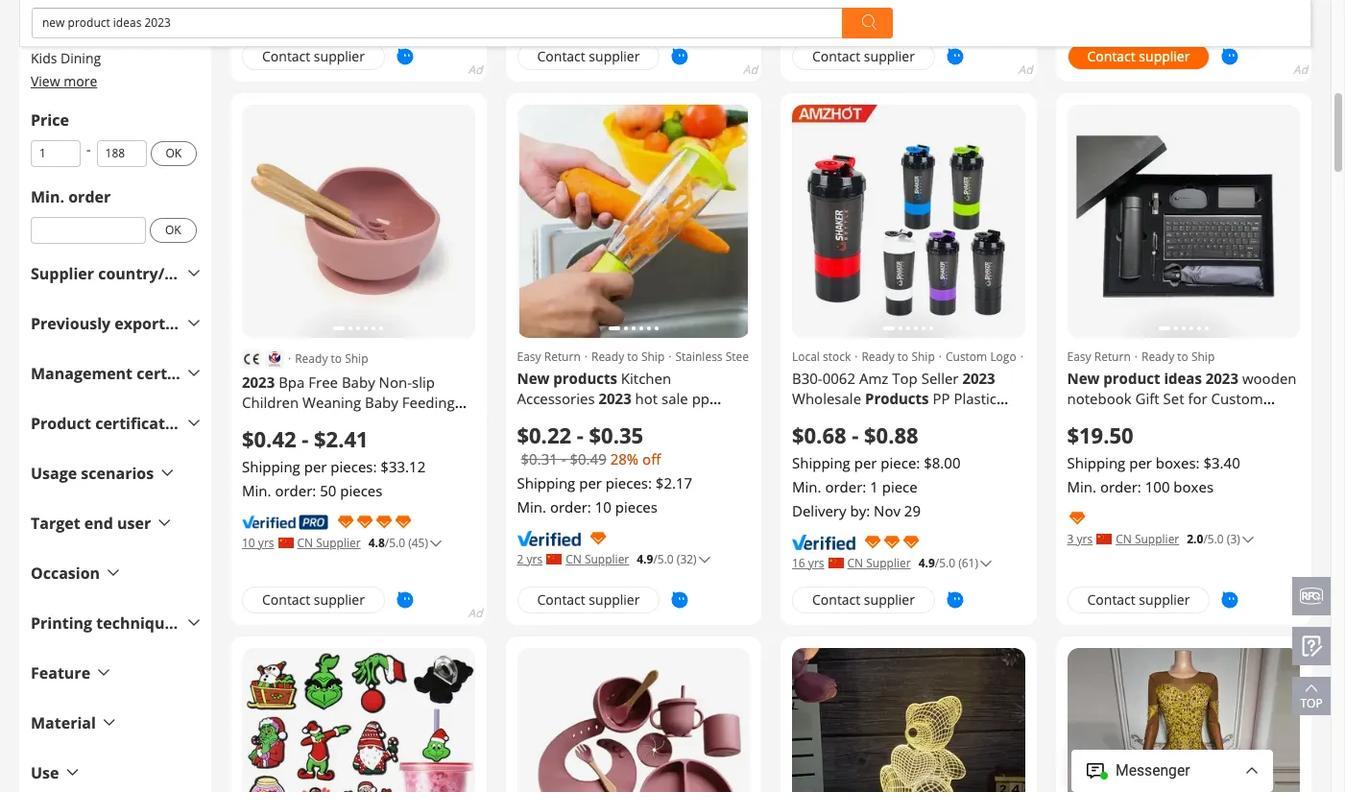 Task type: locate. For each thing, give the bounding box(es) containing it.
household
[[517, 429, 588, 448]]

ship up kitchen
[[641, 348, 665, 365]]

suction
[[267, 413, 317, 432]]

pieces: inside "$0.22 - $0.35 $0.31 - $0.49 28% off shipping per pieces: $2.17 min. order: 10 pieces"
[[606, 473, 652, 492]]

ready to ship for $0.35
[[591, 348, 665, 365]]

1 horizontal spatial new
[[1067, 368, 1100, 388]]

pieces: down 28%
[[606, 473, 652, 492]]

0 vertical spatial accessories
[[56, 26, 129, 44]]

None field
[[32, 218, 145, 243]]

0062
[[823, 368, 856, 388]]

cn
[[1116, 531, 1132, 547], [297, 535, 313, 551], [566, 551, 582, 567], [847, 555, 863, 571]]

2 ok link from the top
[[150, 218, 197, 243]]

top
[[892, 368, 918, 388]]

2 easy from the left
[[1067, 348, 1091, 365]]

easy return up product
[[1067, 348, 1131, 365]]

ok button up 'country/region'
[[150, 218, 197, 243]]

logo
[[990, 348, 1017, 365], [848, 429, 881, 448]]

0 vertical spatial for
[[1188, 389, 1208, 408]]

chat now image for $19.50
[[1222, 591, 1239, 608]]

set down children
[[242, 413, 263, 432]]

0 vertical spatial 10
[[595, 497, 612, 516]]

cn image right 10 yrs
[[278, 538, 293, 549]]

0 horizontal spatial set
[[242, 413, 263, 432]]

cn supplier right 2 yrs
[[566, 551, 629, 567]]

cn image right 2 yrs
[[546, 554, 562, 565]]

1 horizontal spatial shaker
[[1027, 348, 1064, 365]]

0 vertical spatial certifications
[[137, 363, 238, 384]]

0 horizontal spatial kids
[[31, 49, 57, 67]]

kids down weaning
[[320, 413, 349, 432]]

dining up bowl
[[352, 413, 396, 432]]

1 horizontal spatial 4.9
[[919, 555, 935, 571]]

fruit
[[646, 429, 675, 448]]

0 horizontal spatial cn image
[[828, 558, 844, 569]]

min. down peeler
[[517, 497, 546, 516]]

0 vertical spatial ok
[[166, 145, 182, 161]]

cn right 10 yrs
[[297, 535, 313, 551]]

0 horizontal spatial pieces
[[340, 481, 383, 500]]

chat now image
[[672, 48, 689, 66], [1222, 48, 1239, 66], [396, 591, 414, 608], [947, 591, 964, 608], [1222, 591, 1239, 608]]

set down ideas
[[1163, 389, 1184, 408]]

kids up view
[[31, 49, 57, 67]]

1 horizontal spatial set
[[1163, 389, 1184, 408]]

printing techniques for graphics
[[31, 613, 277, 634]]

ready for $0.42
[[295, 350, 328, 367]]

/5.0 for $0.35
[[653, 551, 674, 567]]

logo up plastic
[[990, 348, 1017, 365]]

shipping down $19.50
[[1067, 453, 1126, 472]]

pieces down $2.17
[[615, 497, 658, 516]]

$0.22 - $0.35 $0.31 - $0.49 28% off shipping per pieces: $2.17 min. order: 10 pieces
[[517, 420, 692, 516]]

hot sale pp stainless steel multi-functional household storage fruit vegetable peeler
[[517, 389, 743, 468]]

1 vertical spatial kids
[[320, 413, 349, 432]]

contact supplier link
[[242, 43, 385, 70], [517, 43, 660, 70], [792, 43, 935, 70], [1067, 43, 1210, 70], [242, 586, 385, 613], [517, 586, 660, 613], [792, 586, 935, 613], [1067, 586, 1210, 613]]

0 horizontal spatial 4.9
[[637, 551, 653, 567]]

contact supplier
[[262, 47, 365, 66], [537, 47, 640, 66], [812, 47, 915, 66], [1087, 47, 1190, 66], [262, 590, 365, 608], [537, 590, 640, 608], [812, 590, 915, 608], [1087, 590, 1190, 608]]

1 horizontal spatial kids
[[320, 413, 349, 432]]

min. inside "$0.42 - $2.41 shipping per pieces: $33.12 min. order: 50 pieces"
[[242, 481, 271, 500]]

$33.12
[[381, 457, 426, 476]]

chat now image for $0.42 - $2.41
[[396, 591, 414, 608]]

1 vertical spatial logo
[[848, 429, 881, 448]]

view
[[31, 72, 60, 90]]

0 horizontal spatial pieces:
[[331, 457, 377, 476]]

1 vertical spatial custom
[[1211, 389, 1263, 408]]

return for $19.50
[[1094, 348, 1131, 365]]

cn supplier for per
[[1116, 531, 1179, 547]]

ok link up 'country/region'
[[150, 218, 197, 243]]

baby down ready to ship link
[[342, 372, 375, 391]]

ideas
[[1164, 368, 1202, 388]]

1 vertical spatial ok button
[[150, 218, 197, 243]]

ship for $0.88
[[912, 348, 935, 365]]

yrs right the 3
[[1077, 531, 1093, 547]]

1 new from the left
[[517, 368, 550, 388]]

kids inside bpa free baby non-slip children weaning baby feeding set suction kids dining silicone baby spoon bowl
[[320, 413, 349, 432]]

bottle up notebook
[[1067, 348, 1099, 365]]

new product ideas 2023
[[1067, 368, 1239, 388]]

ok button for 2nd ok link from the bottom of the page
[[150, 141, 197, 166]]

0 vertical spatial set
[[1163, 389, 1184, 408]]

Max. field
[[97, 141, 145, 166]]

order: left 100
[[1100, 477, 1142, 496]]

0 horizontal spatial accessories
[[56, 26, 129, 44]]

mail image
[[432, 128, 455, 151], [982, 128, 1005, 151], [1257, 671, 1280, 694]]

boxes
[[1174, 477, 1214, 496]]

shipping down $0.68
[[792, 453, 851, 472]]

1 horizontal spatial dining
[[352, 413, 396, 432]]

1 ok button from the top
[[150, 141, 197, 166]]

0 vertical spatial ok button
[[150, 141, 197, 166]]

to up kitchen
[[627, 348, 638, 365]]

kids dining link
[[31, 49, 200, 67]]

cn right 3 yrs
[[1116, 531, 1132, 547]]

1 vertical spatial bottle
[[899, 409, 939, 428]]

steel
[[726, 348, 752, 365]]

ready up amz at the right top of the page
[[862, 348, 895, 365]]

None submit
[[842, 8, 893, 38]]

supplier down the nov
[[866, 555, 911, 571]]

return up new products
[[544, 348, 581, 365]]

for
[[1188, 389, 1208, 408], [185, 613, 208, 634]]

chat now image
[[396, 48, 414, 66], [947, 48, 964, 66], [672, 591, 689, 608]]

custom
[[946, 348, 987, 365], [1211, 389, 1263, 408], [792, 429, 844, 448]]

0 vertical spatial kids
[[31, 49, 57, 67]]

accessories
[[56, 26, 129, 44], [517, 389, 595, 408]]

1 horizontal spatial custom
[[946, 348, 987, 365]]

0 horizontal spatial mail image
[[432, 128, 455, 151]]

min. order
[[31, 186, 111, 207]]

0 horizontal spatial shaker
[[849, 409, 895, 428]]

baby
[[342, 372, 375, 391], [365, 392, 398, 412], [242, 433, 275, 452]]

per inside "$0.22 - $0.35 $0.31 - $0.49 28% off shipping per pieces: $2.17 min. order: 10 pieces"
[[579, 473, 602, 492]]

1 vertical spatial certifications
[[95, 413, 197, 434]]

cn supplier left 2.0
[[1116, 531, 1179, 547]]

1 vertical spatial cn image
[[828, 558, 844, 569]]

1 easy return from the left
[[517, 348, 581, 365]]

$2.41
[[314, 424, 368, 453]]

pieces inside "$0.22 - $0.35 $0.31 - $0.49 28% off shipping per pieces: $2.17 min. order: 10 pieces"
[[615, 497, 658, 516]]

0 horizontal spatial cn image
[[278, 538, 293, 549]]

ready to ship up top
[[862, 348, 935, 365]]

10 inside "$0.22 - $0.35 $0.31 - $0.49 28% off shipping per pieces: $2.17 min. order: 10 pieces"
[[595, 497, 612, 516]]

shaker down products
[[849, 409, 895, 428]]

contact supplier for left chat now icon
[[262, 47, 365, 66]]

1 ok link from the top
[[150, 141, 197, 166]]

- right min. 'field' on the left top
[[86, 140, 91, 158]]

shaker right custom logo
[[1027, 348, 1064, 365]]

2 return from the left
[[1094, 348, 1131, 365]]

1 easy from the left
[[517, 348, 541, 365]]

4.9 /5.0 (61)
[[919, 555, 978, 571]]

0 horizontal spatial easy
[[517, 348, 541, 365]]

2 new from the left
[[1067, 368, 1100, 388]]

per down $0.49
[[579, 473, 602, 492]]

min. up delivery
[[792, 477, 821, 496]]

per up 100
[[1129, 453, 1152, 472]]

/5.0 left (3)
[[1203, 531, 1224, 547]]

ready to ship up free
[[295, 350, 368, 367]]

cpc image
[[267, 351, 282, 367]]

bottle
[[1067, 348, 1099, 365], [899, 409, 939, 428], [929, 429, 968, 448]]

custom down blender
[[792, 429, 844, 448]]

- inside "$0.42 - $2.41 shipping per pieces: $33.12 min. order: 50 pieces"
[[302, 424, 309, 453]]

to up ideas
[[1177, 348, 1189, 365]]

mail image for $0.88
[[982, 128, 1005, 151]]

accessories up stainless
[[517, 389, 595, 408]]

order: inside "$0.42 - $2.41 shipping per pieces: $33.12 min. order: 50 pieces"
[[275, 481, 316, 500]]

kids
[[31, 49, 57, 67], [320, 413, 349, 432]]

ship up weaning
[[345, 350, 368, 367]]

1 horizontal spatial cn image
[[546, 554, 562, 565]]

1 horizontal spatial logo
[[990, 348, 1017, 365]]

2 easy return from the left
[[1067, 348, 1131, 365]]

shipping
[[792, 453, 851, 472], [1067, 453, 1126, 472], [242, 457, 300, 476], [517, 473, 575, 492]]

ready to ship link
[[242, 349, 475, 368]]

accessories down promotional
[[56, 26, 129, 44]]

0 horizontal spatial chat now image
[[396, 48, 414, 66]]

pieces: down bowl
[[331, 457, 377, 476]]

/5.0 for $2.41
[[385, 535, 405, 551]]

1 horizontal spatial accessories
[[517, 389, 595, 408]]

supplier left 2.0
[[1135, 531, 1179, 547]]

What are you looking for... text field
[[42, 9, 843, 37]]

ok up 'country/region'
[[165, 222, 181, 238]]

logo left shake
[[848, 429, 881, 448]]

0 horizontal spatial logo
[[848, 429, 881, 448]]

1 horizontal spatial easy
[[1067, 348, 1091, 365]]

cn supplier left 4.8
[[297, 535, 361, 551]]

2 horizontal spatial chat now image
[[947, 48, 964, 66]]

certifications for product certifications
[[95, 413, 197, 434]]

$0.68
[[792, 420, 846, 449]]

- left the $0.88
[[852, 420, 859, 449]]

1 horizontal spatial return
[[1094, 348, 1131, 365]]

yrs right 2
[[527, 551, 543, 567]]

pp
[[933, 389, 950, 408]]

2023 up multi- on the left of page
[[599, 389, 632, 408]]

yrs for $0.22
[[527, 551, 543, 567]]

2 horizontal spatial custom
[[1211, 389, 1263, 408]]

ok button right max. field
[[150, 141, 197, 166]]

ok button for first ok link from the bottom of the page
[[150, 218, 197, 243]]

pp plastic blender shaker bottle with custom logo shake bottle
[[792, 389, 997, 448]]

custom inside pp plastic blender shaker bottle with custom logo shake bottle
[[792, 429, 844, 448]]

supplier for $0.42
[[316, 535, 361, 551]]

min. inside "$0.22 - $0.35 $0.31 - $0.49 28% off shipping per pieces: $2.17 min. order: 10 pieces"
[[517, 497, 546, 516]]

return
[[544, 348, 581, 365], [1094, 348, 1131, 365]]

baby down suction
[[242, 433, 275, 452]]

cn image
[[1097, 534, 1112, 545], [828, 558, 844, 569]]

2 ok button from the top
[[150, 218, 197, 243]]

0 horizontal spatial return
[[544, 348, 581, 365]]

0 horizontal spatial 10
[[242, 535, 255, 551]]

contact for the middle chat now icon
[[537, 590, 585, 608]]

shipping inside $19.50 shipping per boxes: $3.40 min. order: 100 boxes
[[1067, 453, 1126, 472]]

10
[[595, 497, 612, 516], [242, 535, 255, 551]]

shaker inside pp plastic blender shaker bottle with custom logo shake bottle
[[849, 409, 895, 428]]

to up top
[[898, 348, 909, 365]]

gift
[[1135, 389, 1160, 408], [1137, 409, 1161, 428]]

cn image right 16 yrs
[[828, 558, 844, 569]]

techniques
[[96, 613, 181, 634]]

supplier country/region
[[31, 263, 214, 284]]

1 vertical spatial gift
[[1137, 409, 1161, 428]]

per inside "$0.42 - $2.41 shipping per pieces: $33.12 min. order: 50 pieces"
[[304, 457, 327, 476]]

mail image
[[707, 128, 730, 151], [1257, 128, 1280, 151], [432, 671, 455, 694], [707, 671, 730, 694], [982, 671, 1005, 694]]

non-
[[379, 372, 412, 391]]

per up 1
[[854, 453, 877, 472]]

ready up free
[[295, 350, 328, 367]]

2023 right ideas
[[1206, 368, 1239, 388]]

plastic
[[954, 389, 997, 408]]

cn image for shipping
[[1097, 534, 1112, 545]]

/5.0 left "(45)"
[[385, 535, 405, 551]]

0 horizontal spatial new
[[517, 368, 550, 388]]

baby down non-
[[365, 392, 398, 412]]

functional
[[653, 409, 721, 428]]

0 horizontal spatial custom
[[792, 429, 844, 448]]

1 vertical spatial dining
[[352, 413, 396, 432]]

ok link right max. field
[[150, 141, 197, 166]]

easy up new products
[[517, 348, 541, 365]]

certifications down "management certifications"
[[95, 413, 197, 434]]

4.9 left (61)
[[919, 555, 935, 571]]

1 horizontal spatial chat now image
[[672, 591, 689, 608]]

cn right 16 yrs
[[847, 555, 863, 571]]

4.9 for $0.88
[[919, 555, 935, 571]]

supplier left 4.8
[[316, 535, 361, 551]]

min. up 10 yrs
[[242, 481, 271, 500]]

ok link
[[150, 141, 197, 166], [150, 218, 197, 243]]

- inside $0.68 - $0.88 shipping per piece: $8.00 min. order: 1 piece delivery by: nov 29
[[852, 420, 859, 449]]

0 vertical spatial custom
[[946, 348, 987, 365]]

set
[[1163, 389, 1184, 408], [242, 413, 263, 432]]

to up free
[[331, 350, 342, 367]]

$0.88
[[864, 420, 918, 449]]

2023 up children
[[242, 372, 275, 391]]

easy for $19.50
[[1067, 348, 1091, 365]]

- left "$0.35"
[[577, 420, 584, 449]]

custom inside wooden notebook gift set for custom corporate gift
[[1211, 389, 1263, 408]]

1 horizontal spatial cn image
[[1097, 534, 1112, 545]]

1 vertical spatial for
[[185, 613, 208, 634]]

easy up notebook
[[1067, 348, 1091, 365]]

stainless
[[675, 348, 723, 365]]

ready to ship
[[591, 348, 665, 365], [862, 348, 935, 365], [1142, 348, 1215, 365], [295, 350, 368, 367]]

per inside $0.68 - $0.88 shipping per piece: $8.00 min. order: 1 piece delivery by: nov 29
[[854, 453, 877, 472]]

to
[[188, 313, 204, 334], [627, 348, 638, 365], [898, 348, 909, 365], [1177, 348, 1189, 365], [331, 350, 342, 367]]

1 vertical spatial shaker
[[849, 409, 895, 428]]

1 vertical spatial cn image
[[546, 554, 562, 565]]

cn image right 3 yrs
[[1097, 534, 1112, 545]]

bpa free baby non-slip children weaning baby feeding set suction kids dining silicone baby spoon bowl
[[242, 372, 455, 452]]

shipping down $0.31
[[517, 473, 575, 492]]

2 vertical spatial custom
[[792, 429, 844, 448]]

1 horizontal spatial pieces
[[615, 497, 658, 516]]

4.9 left (32)
[[637, 551, 653, 567]]

0 vertical spatial cn image
[[1097, 534, 1112, 545]]

slip
[[412, 372, 435, 391]]

0 horizontal spatial easy return
[[517, 348, 581, 365]]

$0.22
[[517, 420, 571, 449]]

new products
[[517, 368, 617, 388]]

new up notebook
[[1067, 368, 1100, 388]]

2 ok from the top
[[165, 222, 181, 238]]

cn right 2 yrs
[[566, 551, 582, 567]]

dining up "more"
[[61, 49, 101, 67]]

set inside bpa free baby non-slip children weaning baby feeding set suction kids dining silicone baby spoon bowl
[[242, 413, 263, 432]]

custom down wooden
[[1211, 389, 1263, 408]]

kitchen
[[621, 368, 671, 388]]

1 vertical spatial ok
[[165, 222, 181, 238]]

shipping inside "$0.22 - $0.35 $0.31 - $0.49 28% off shipping per pieces: $2.17 min. order: 10 pieces"
[[517, 473, 575, 492]]

1 horizontal spatial 10
[[595, 497, 612, 516]]

ready up new product ideas 2023
[[1142, 348, 1174, 365]]

corporate
[[1067, 409, 1133, 428]]

0 vertical spatial dining
[[61, 49, 101, 67]]

ok right max. field
[[166, 145, 182, 161]]

for down ideas
[[1188, 389, 1208, 408]]

10 down $0.49
[[595, 497, 612, 516]]

2 horizontal spatial mail image
[[1257, 671, 1280, 694]]

contact for chat now image associated with $19.50
[[1087, 590, 1136, 608]]

return up product
[[1094, 348, 1131, 365]]

1 vertical spatial accessories
[[517, 389, 595, 408]]

cn supplier down the nov
[[847, 555, 911, 571]]

target end user
[[31, 513, 151, 534]]

feeding
[[402, 392, 455, 412]]

ready to ship for per
[[1142, 348, 1215, 365]]

min. left order
[[31, 186, 64, 207]]

1 horizontal spatial mail image
[[982, 128, 1005, 151]]

1 horizontal spatial easy return
[[1067, 348, 1131, 365]]

cn for $2.41
[[297, 535, 313, 551]]

piece
[[882, 477, 918, 496]]

for left graphics
[[185, 613, 208, 634]]

supplier left 4.9 /5.0 (32)
[[585, 551, 629, 567]]

1 horizontal spatial for
[[1188, 389, 1208, 408]]

4.9
[[637, 551, 653, 567], [919, 555, 935, 571]]

0 vertical spatial shaker
[[1027, 348, 1064, 365]]

/5.0
[[1203, 531, 1224, 547], [385, 535, 405, 551], [653, 551, 674, 567], [935, 555, 955, 571]]

new up stainless
[[517, 368, 550, 388]]

ship up ideas
[[1191, 348, 1215, 365]]

per inside $19.50 shipping per boxes: $3.40 min. order: 100 boxes
[[1129, 453, 1152, 472]]

1 ok from the top
[[166, 145, 182, 161]]

0 vertical spatial cn image
[[278, 538, 293, 549]]

0 vertical spatial ok link
[[150, 141, 197, 166]]

min.
[[31, 186, 64, 207], [792, 477, 821, 496], [1067, 477, 1097, 496], [242, 481, 271, 500], [517, 497, 546, 516]]

2023 up plastic
[[962, 368, 995, 388]]

1 vertical spatial set
[[242, 413, 263, 432]]

easy return
[[517, 348, 581, 365], [1067, 348, 1131, 365]]

bottle down with
[[929, 429, 968, 448]]

previously
[[31, 313, 111, 334]]

yrs right 16
[[808, 555, 824, 571]]

0 horizontal spatial dining
[[61, 49, 101, 67]]

ship for $2.41
[[345, 350, 368, 367]]

cn supplier
[[1116, 531, 1179, 547], [297, 535, 361, 551], [566, 551, 629, 567], [847, 555, 911, 571]]

contact for chat now image for $0.68 - $0.88
[[812, 590, 861, 608]]

1 vertical spatial ok link
[[150, 218, 197, 243]]

2.0
[[1187, 531, 1203, 547]]

1 horizontal spatial pieces:
[[606, 473, 652, 492]]

shaker
[[1027, 348, 1064, 365], [849, 409, 895, 428]]

1 return from the left
[[544, 348, 581, 365]]

children
[[242, 392, 299, 412]]

product certifications
[[31, 413, 197, 434]]

bpa
[[279, 372, 305, 391]]

kids inside promotional flags & banners bar accessories kids dining view more
[[31, 49, 57, 67]]

kitchen accessories
[[517, 368, 671, 408]]

1 vertical spatial 10
[[242, 535, 255, 551]]

order: inside $19.50 shipping per boxes: $3.40 min. order: 100 boxes
[[1100, 477, 1142, 496]]

/5.0 left (32)
[[653, 551, 674, 567]]

$0.42 - $2.41 link
[[242, 424, 475, 453]]

graphics
[[212, 613, 277, 634]]

to right exported
[[188, 313, 204, 334]]

yrs for $0.42
[[258, 535, 274, 551]]

easy
[[517, 348, 541, 365], [1067, 348, 1091, 365]]

order: left 50
[[275, 481, 316, 500]]

yrs up graphics
[[258, 535, 274, 551]]

/5.0 left (61)
[[935, 555, 955, 571]]

- left the $2.41
[[302, 424, 309, 453]]

$19.50 link
[[1067, 420, 1300, 449]]

products
[[865, 389, 929, 408]]

cn image
[[278, 538, 293, 549], [546, 554, 562, 565]]

ok for 2nd ok link from the bottom of the page
[[166, 145, 182, 161]]

yrs for $0.68
[[808, 555, 824, 571]]



Task type: describe. For each thing, give the bounding box(es) containing it.
accessories inside promotional flags & banners bar accessories kids dining view more
[[56, 26, 129, 44]]

$0.42 - $2.41 shipping per pieces: $33.12 min. order: 50 pieces
[[242, 424, 426, 500]]

notebook
[[1067, 389, 1132, 408]]

dining inside promotional flags & banners bar accessories kids dining view more
[[61, 49, 101, 67]]

exported
[[115, 313, 184, 334]]

contact supplier for the rightmost chat now icon
[[812, 47, 915, 66]]

ready to ship for $0.88
[[862, 348, 935, 365]]

$3.40
[[1204, 453, 1240, 472]]

wooden
[[1242, 368, 1297, 388]]

off
[[642, 449, 661, 468]]

steel
[[579, 409, 610, 428]]

order: inside $0.68 - $0.88 shipping per piece: $8.00 min. order: 1 piece delivery by: nov 29
[[825, 477, 866, 496]]

0 vertical spatial logo
[[990, 348, 1017, 365]]

wholesale
[[792, 389, 861, 408]]

by:
[[850, 501, 870, 520]]

2 vertical spatial bottle
[[929, 429, 968, 448]]

contact supplier for chat now image for $0.68 - $0.88
[[812, 590, 915, 608]]

wooden notebook gift set for custom corporate gift
[[1067, 368, 1297, 428]]

&
[[147, 3, 157, 21]]

ship for $0.35
[[641, 348, 665, 365]]

promotional
[[31, 3, 108, 21]]

local stock
[[792, 348, 851, 365]]

ready for $19.50
[[1142, 348, 1174, 365]]

new for $0.22
[[517, 368, 550, 388]]

pieces: inside "$0.42 - $2.41 shipping per pieces: $33.12 min. order: 50 pieces"
[[331, 457, 377, 476]]

0 vertical spatial bottle
[[1067, 348, 1099, 365]]

local
[[792, 348, 820, 365]]

logo inside pp plastic blender shaker bottle with custom logo shake bottle
[[848, 429, 881, 448]]

piece:
[[881, 453, 920, 472]]

$8.00
[[924, 453, 961, 472]]

promotional flags & banners link
[[31, 3, 212, 21]]

chat now image for $0.68 - $0.88
[[947, 591, 964, 608]]

management certifications
[[31, 363, 238, 384]]

for inside wooden notebook gift set for custom corporate gift
[[1188, 389, 1208, 408]]

bowl
[[326, 433, 359, 452]]

custom logo
[[946, 348, 1017, 365]]

2 vertical spatial baby
[[242, 433, 275, 452]]

vegetable
[[678, 429, 743, 448]]

weaning
[[303, 392, 361, 412]]

3
[[1067, 531, 1074, 547]]

multi-
[[614, 409, 653, 428]]

mail image for $2.41
[[432, 128, 455, 151]]

supplier for $19.50
[[1135, 531, 1179, 547]]

ready for $0.22
[[591, 348, 624, 365]]

stainless
[[517, 409, 575, 428]]

ce image
[[244, 351, 259, 367]]

products
[[553, 368, 617, 388]]

hot
[[635, 389, 658, 408]]

4.8 /5.0 (45)
[[368, 535, 428, 551]]

new for $19.50
[[1067, 368, 1100, 388]]

end
[[84, 513, 113, 534]]

2023 inside b30-0062 amz top seller 2023 wholesale products
[[962, 368, 995, 388]]

2.0 /5.0 (3)
[[1187, 531, 1240, 547]]

target
[[31, 513, 80, 534]]

user
[[117, 513, 151, 534]]

pieces inside "$0.42 - $2.41 shipping per pieces: $33.12 min. order: 50 pieces"
[[340, 481, 383, 500]]

scenarios
[[81, 463, 154, 484]]

(61)
[[958, 555, 978, 571]]

order: inside "$0.22 - $0.35 $0.31 - $0.49 28% off shipping per pieces: $2.17 min. order: 10 pieces"
[[550, 497, 591, 516]]

ready to ship for $2.41
[[295, 350, 368, 367]]

free
[[308, 372, 338, 391]]

to for $0.42 - $2.41
[[331, 350, 342, 367]]

/5.0 for $0.88
[[935, 555, 955, 571]]

arrow up image
[[1300, 677, 1323, 700]]

contact supplier for chat now image associated with $0.42 - $2.41
[[262, 590, 365, 608]]

flags
[[112, 3, 144, 21]]

ship for per
[[1191, 348, 1215, 365]]

cn supplier for $0.35
[[566, 551, 629, 567]]

stock
[[823, 348, 851, 365]]

product
[[31, 413, 91, 434]]

ok for first ok link from the bottom of the page
[[165, 222, 181, 238]]

cn image for -
[[828, 558, 844, 569]]

min. inside $0.68 - $0.88 shipping per piece: $8.00 min. order: 1 piece delivery by: nov 29
[[792, 477, 821, 496]]

min. inside $19.50 shipping per boxes: $3.40 min. order: 100 boxes
[[1067, 477, 1097, 496]]

$0.68 - $0.88 shipping per piece: $8.00 min. order: 1 piece delivery by: nov 29
[[792, 420, 961, 520]]

contact supplier for chat now image associated with $19.50
[[1087, 590, 1190, 608]]

$0.35
[[589, 420, 643, 449]]

contact for the rightmost chat now icon
[[812, 47, 861, 66]]

$19.50 shipping per boxes: $3.40 min. order: 100 boxes
[[1067, 420, 1240, 496]]

16 yrs
[[792, 555, 824, 571]]

accessories inside kitchen accessories
[[517, 389, 595, 408]]

order
[[68, 186, 111, 207]]

/5.0 for per
[[1203, 531, 1224, 547]]

bar accessories link
[[31, 26, 200, 44]]

easy for $0.22
[[517, 348, 541, 365]]

3 yrs
[[1067, 531, 1093, 547]]

$19.50
[[1067, 420, 1134, 449]]

easy return for $0.22
[[517, 348, 581, 365]]

shipping inside $0.68 - $0.88 shipping per piece: $8.00 min. order: 1 piece delivery by: nov 29
[[792, 453, 851, 472]]

management
[[31, 363, 133, 384]]

cn supplier for $0.88
[[847, 555, 911, 571]]

- for $0.22
[[577, 420, 584, 449]]

cn supplier for $2.41
[[297, 535, 361, 551]]

cn image for $0.22
[[546, 554, 562, 565]]

peeler
[[517, 449, 560, 468]]

return for $0.22
[[544, 348, 581, 365]]

dining inside bpa free baby non-slip children weaning baby feeding set suction kids dining silicone baby spoon bowl
[[352, 413, 396, 432]]

ready for $0.68
[[862, 348, 895, 365]]

amz
[[859, 368, 889, 388]]

with
[[942, 409, 973, 428]]

- for $0.68
[[852, 420, 859, 449]]

b30-0062 amz top seller 2023 wholesale products
[[792, 368, 995, 408]]

certifications for management certifications
[[137, 363, 238, 384]]

Min. field
[[32, 141, 80, 166]]

usage
[[31, 463, 77, 484]]

boxes:
[[1156, 453, 1200, 472]]

printing
[[31, 613, 92, 634]]

10 yrs
[[242, 535, 274, 551]]

shipping inside "$0.42 - $2.41 shipping per pieces: $33.12 min. order: 50 pieces"
[[242, 457, 300, 476]]

contact for left chat now icon
[[262, 47, 310, 66]]

product
[[1104, 368, 1160, 388]]

contact for chat now image associated with $0.42 - $2.41
[[262, 590, 310, 608]]

feature
[[31, 662, 90, 684]]

0 vertical spatial baby
[[342, 372, 375, 391]]

0 horizontal spatial for
[[185, 613, 208, 634]]

sale
[[662, 389, 688, 408]]

silicone
[[399, 413, 451, 432]]

set inside wooden notebook gift set for custom corporate gift
[[1163, 389, 1184, 408]]

shaker bottle
[[1027, 348, 1099, 365]]

4.9 for $0.35
[[637, 551, 653, 567]]

- for $0.42
[[302, 424, 309, 453]]

supplier up previously
[[31, 263, 94, 284]]

$2.17
[[656, 473, 692, 492]]

to for $19.50
[[1177, 348, 1189, 365]]

country/region
[[98, 263, 214, 284]]

- down 'household'
[[561, 449, 566, 468]]

easy return for $19.50
[[1067, 348, 1131, 365]]

4.8
[[368, 535, 385, 551]]

supplier for $0.68
[[866, 555, 911, 571]]

1 vertical spatial baby
[[365, 392, 398, 412]]

0 vertical spatial gift
[[1135, 389, 1160, 408]]

delivery
[[792, 501, 846, 520]]

promotional flags & banners bar accessories kids dining view more
[[31, 3, 212, 90]]

spoon
[[279, 433, 322, 452]]

supplier for $0.22
[[585, 551, 629, 567]]

to for $0.68 - $0.88
[[898, 348, 909, 365]]

cn for $0.35
[[566, 551, 582, 567]]

pp
[[692, 389, 710, 408]]

(3)
[[1227, 531, 1240, 547]]

top
[[1300, 695, 1323, 711]]

cn image for $0.42
[[278, 538, 293, 549]]

contact supplier for the middle chat now icon
[[537, 590, 640, 608]]

yrs for $19.50
[[1077, 531, 1093, 547]]

blender
[[792, 409, 845, 428]]

previously exported to
[[31, 313, 204, 334]]

cn for per
[[1116, 531, 1132, 547]]

cn for $0.88
[[847, 555, 863, 571]]

16
[[792, 555, 805, 571]]

28%
[[610, 449, 639, 468]]



Task type: vqa. For each thing, say whether or not it's contained in the screenshot.
Management certifications
yes



